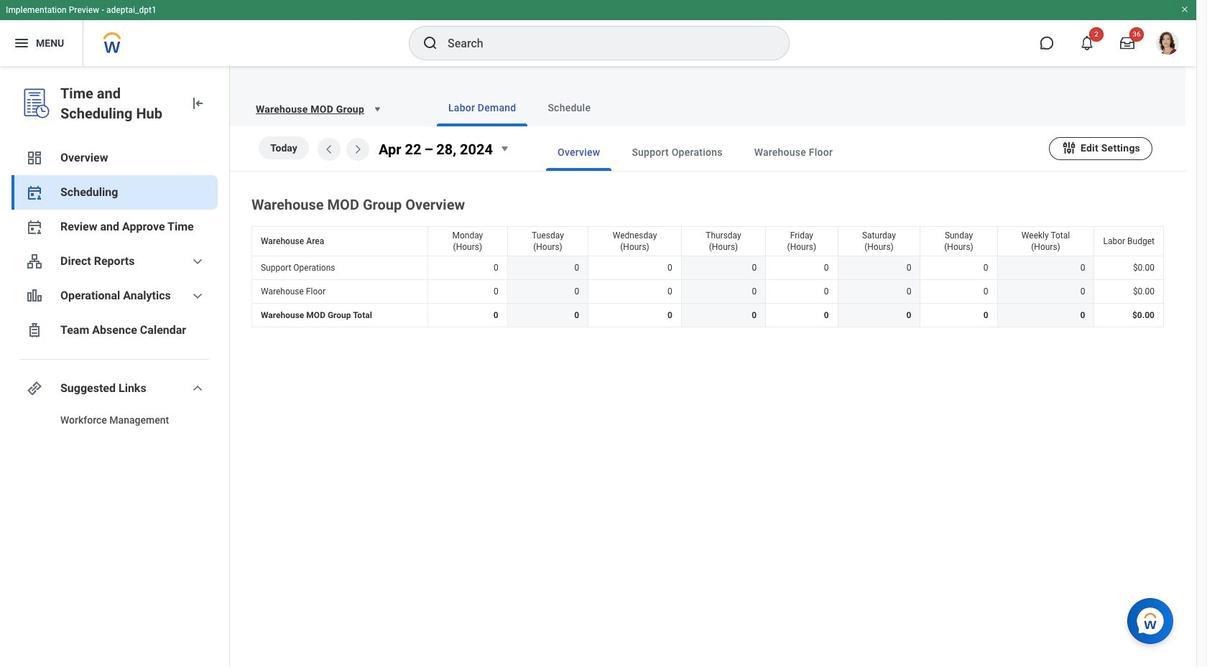 Task type: describe. For each thing, give the bounding box(es) containing it.
notifications large image
[[1080, 36, 1094, 50]]

configure image
[[1061, 140, 1077, 156]]

link image
[[26, 380, 43, 397]]

inbox large image
[[1120, 36, 1135, 50]]

chart image
[[26, 287, 43, 305]]

search image
[[422, 34, 439, 52]]

calendar user solid image
[[26, 218, 43, 236]]

chevron down small image
[[189, 380, 206, 397]]

caret down small image
[[496, 140, 513, 157]]

0 vertical spatial tab list
[[408, 89, 1168, 126]]

Search Workday  search field
[[448, 27, 759, 59]]

chevron left small image
[[320, 141, 338, 158]]



Task type: vqa. For each thing, say whether or not it's contained in the screenshot.
OK
no



Task type: locate. For each thing, give the bounding box(es) containing it.
tab list
[[408, 89, 1168, 126], [517, 134, 1049, 171]]

profile logan mcneil image
[[1156, 32, 1179, 58]]

justify image
[[13, 34, 30, 52]]

chevron right small image
[[349, 141, 366, 158]]

calendar user solid image
[[26, 184, 43, 201]]

task timeoff image
[[26, 322, 43, 339]]

navigation pane region
[[0, 66, 230, 668]]

time and scheduling hub element
[[60, 83, 177, 124]]

transformation import image
[[189, 95, 206, 112]]

close environment banner image
[[1181, 5, 1189, 14]]

1 vertical spatial tab list
[[517, 134, 1049, 171]]

dashboard image
[[26, 149, 43, 167]]

caret down small image
[[370, 102, 384, 116]]

banner
[[0, 0, 1196, 66]]

tab panel
[[230, 126, 1186, 331]]

view team image
[[26, 253, 43, 270]]



